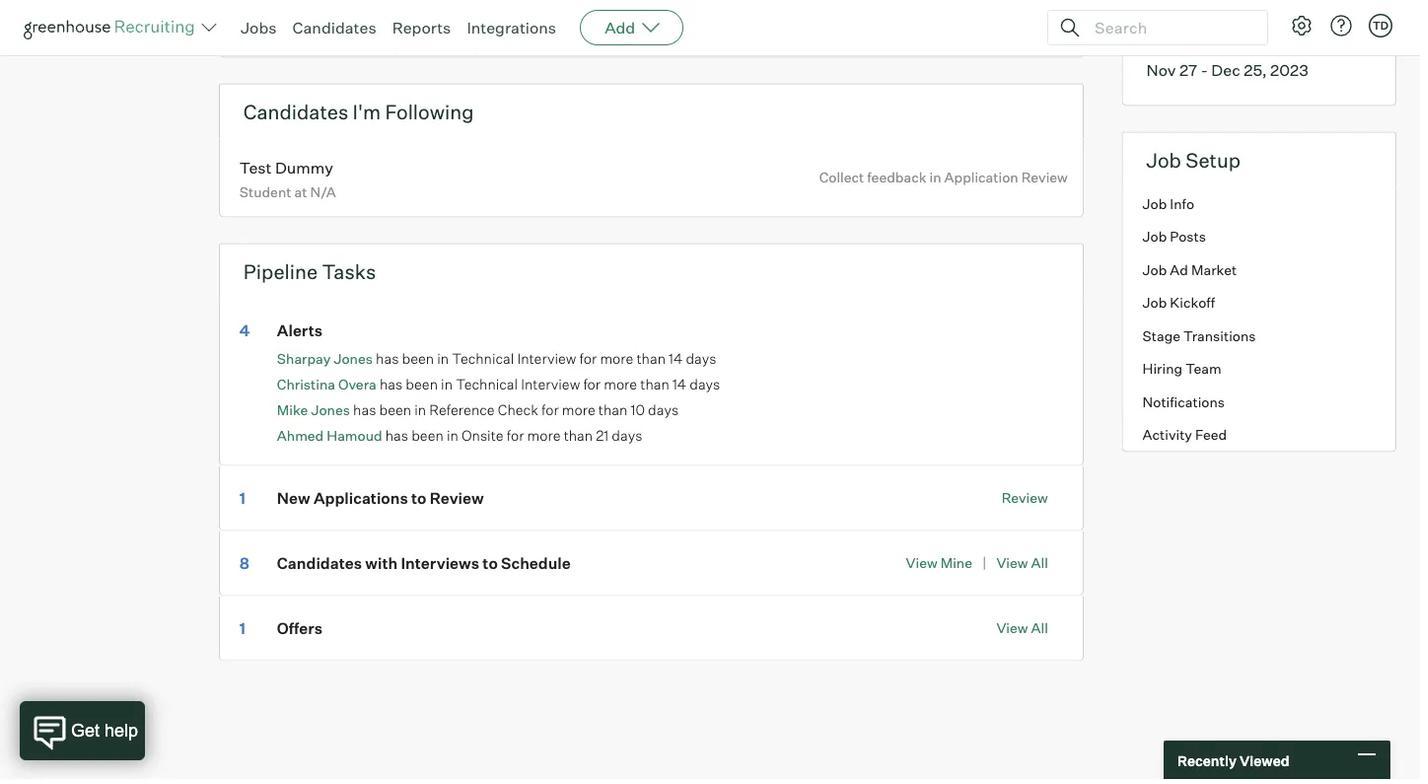 Task type: describe. For each thing, give the bounding box(es) containing it.
recently
[[1178, 752, 1237, 769]]

with
[[365, 554, 398, 574]]

10
[[631, 402, 645, 419]]

application
[[945, 170, 1019, 187]]

job posts
[[1143, 229, 1206, 246]]

i'm
[[353, 100, 381, 124]]

view mine | view all
[[906, 554, 1048, 573]]

following
[[385, 100, 474, 124]]

average
[[646, 14, 695, 29]]

posts
[[1170, 229, 1206, 246]]

jobs link
[[241, 18, 277, 37]]

2 all from the top
[[1031, 620, 1048, 637]]

start
[[1210, 41, 1240, 56]]

at
[[294, 184, 307, 201]]

schedule
[[501, 554, 571, 574]]

learn more link
[[985, 13, 1058, 30]]

stage transitions
[[1143, 328, 1256, 345]]

mike
[[277, 402, 308, 419]]

has down overa
[[353, 402, 376, 419]]

ad
[[1170, 262, 1188, 279]]

job ad market link
[[1123, 254, 1396, 287]]

overa
[[338, 376, 377, 394]]

has right hamoud
[[385, 427, 408, 445]]

christina
[[277, 376, 335, 394]]

1 for offers
[[240, 619, 246, 639]]

dummy
[[275, 159, 333, 178]]

view for view mine | view all
[[906, 555, 938, 573]]

25,
[[1244, 60, 1267, 80]]

notifications
[[1143, 394, 1225, 411]]

candidate
[[698, 14, 758, 29]]

notifications link
[[1123, 386, 1396, 419]]

interviews
[[401, 554, 479, 574]]

has up overa
[[376, 350, 399, 368]]

onsite
[[462, 427, 504, 445]]

view all
[[997, 620, 1048, 637]]

job for job setup
[[1147, 148, 1182, 173]]

activity feed
[[1143, 427, 1227, 444]]

1 horizontal spatial to
[[483, 554, 498, 574]]

student
[[240, 184, 291, 201]]

test dummy student at n/a
[[240, 159, 336, 201]]

stage transitions link
[[1123, 320, 1396, 353]]

collect
[[819, 170, 864, 187]]

hamoud
[[327, 428, 382, 445]]

has right overa
[[380, 376, 403, 394]]

sharpay
[[277, 351, 331, 368]]

quality
[[761, 14, 802, 29]]

view right |
[[997, 555, 1028, 573]]

recently viewed
[[1178, 752, 1290, 769]]

reports link
[[392, 18, 451, 37]]

ahmed
[[277, 428, 324, 445]]

average candidate quality
[[646, 14, 802, 29]]

n/a
[[310, 184, 336, 201]]

mike jones link
[[277, 402, 350, 419]]

review up "view mine | view all"
[[1002, 490, 1048, 507]]

activity
[[1143, 427, 1192, 444]]

new
[[277, 489, 310, 508]]

job kickoff
[[1143, 295, 1215, 312]]

1 link for new applications to review
[[240, 489, 274, 508]]

1 vertical spatial 14
[[673, 376, 687, 394]]

activity feed link
[[1123, 419, 1396, 452]]

job for job posts
[[1143, 229, 1167, 246]]

1 link for offers
[[240, 619, 274, 639]]

check
[[498, 402, 538, 419]]

|
[[982, 554, 987, 573]]

all inside "view mine | view all"
[[1031, 555, 1048, 573]]

candidates link
[[292, 18, 376, 37]]

alerts
[[277, 322, 323, 341]]

market
[[1191, 262, 1237, 279]]

0 vertical spatial interview
[[517, 350, 576, 368]]

td button
[[1365, 10, 1397, 41]]

1 vertical spatial jones
[[311, 402, 350, 419]]

collect feedback in application review
[[819, 170, 1068, 187]]

predicted start date nov 27 - dec 25, 2023
[[1147, 41, 1309, 80]]

td
[[1373, 19, 1389, 32]]

info
[[1170, 195, 1195, 213]]

4
[[240, 321, 250, 341]]

1 vertical spatial interview
[[521, 376, 580, 394]]

0 horizontal spatial to
[[411, 489, 427, 508]]

1 vertical spatial technical
[[456, 376, 518, 394]]

dec
[[1212, 60, 1241, 80]]

hiring team link
[[1123, 353, 1396, 386]]

candidates for candidates i'm following
[[243, 100, 348, 124]]

mine
[[941, 555, 973, 573]]



Task type: locate. For each thing, give the bounding box(es) containing it.
job info
[[1143, 195, 1195, 213]]

offers
[[277, 619, 323, 639]]

candidates
[[292, 18, 376, 37], [243, 100, 348, 124], [277, 554, 362, 574]]

1 for new applications to review
[[240, 489, 246, 508]]

candidates for candidates with interviews to schedule
[[277, 554, 362, 574]]

review up the interviews
[[430, 489, 484, 508]]

job left 'posts'
[[1143, 229, 1167, 246]]

nov
[[1147, 60, 1176, 80]]

stage
[[1143, 328, 1181, 345]]

job posts link
[[1123, 221, 1396, 254]]

jobs
[[241, 18, 277, 37]]

in
[[930, 170, 942, 187], [437, 350, 449, 368], [441, 376, 453, 394], [415, 402, 426, 419], [447, 427, 458, 445]]

configure image
[[1290, 14, 1314, 37]]

-
[[1201, 60, 1208, 80]]

christina overa link
[[277, 376, 377, 394]]

add
[[605, 18, 635, 37]]

27
[[1180, 60, 1198, 80]]

candidates i'm following
[[243, 100, 474, 124]]

candidates up dummy
[[243, 100, 348, 124]]

review right application
[[1022, 170, 1068, 187]]

pipeline tasks
[[243, 260, 376, 284]]

job for job kickoff
[[1143, 295, 1167, 312]]

for
[[580, 350, 597, 368], [583, 376, 601, 394], [541, 402, 559, 419], [507, 427, 524, 445]]

all down "view mine | view all"
[[1031, 620, 1048, 637]]

integrations
[[467, 18, 556, 37]]

to
[[411, 489, 427, 508], [483, 554, 498, 574]]

1 1 link from the top
[[240, 489, 274, 508]]

1 link left the new
[[240, 489, 274, 508]]

2 view all link from the top
[[997, 620, 1048, 637]]

job info link
[[1123, 188, 1396, 221]]

view
[[906, 555, 938, 573], [997, 555, 1028, 573], [997, 620, 1028, 637]]

setup
[[1186, 148, 1241, 173]]

date
[[1243, 41, 1271, 56]]

review
[[1022, 170, 1068, 187], [430, 489, 484, 508], [1002, 490, 1048, 507]]

reports
[[392, 18, 451, 37]]

kickoff
[[1170, 295, 1215, 312]]

to right 'applications'
[[411, 489, 427, 508]]

ahmed hamoud link
[[277, 428, 382, 445]]

hiring
[[1143, 361, 1183, 378]]

job for job info
[[1143, 195, 1167, 213]]

applications
[[314, 489, 408, 508]]

job setup
[[1147, 148, 1241, 173]]

candidates right jobs "link"
[[292, 18, 376, 37]]

candidates left with
[[277, 554, 362, 574]]

Search text field
[[1090, 13, 1250, 42]]

candidates with interviews to schedule
[[277, 554, 571, 574]]

job up job info
[[1147, 148, 1182, 173]]

feed
[[1195, 427, 1227, 444]]

reference
[[429, 402, 495, 419]]

job
[[1147, 148, 1182, 173], [1143, 195, 1167, 213], [1143, 229, 1167, 246], [1143, 262, 1167, 279], [1143, 295, 1167, 312]]

0 vertical spatial candidates
[[292, 18, 376, 37]]

0 vertical spatial 1
[[240, 489, 246, 508]]

0 vertical spatial view all link
[[997, 555, 1048, 573]]

view all link
[[997, 555, 1048, 573], [997, 620, 1048, 637]]

job kickoff link
[[1123, 287, 1396, 320]]

2 1 from the top
[[240, 619, 246, 639]]

feedback
[[867, 170, 927, 187]]

view all link down "view mine | view all"
[[997, 620, 1048, 637]]

1 vertical spatial all
[[1031, 620, 1048, 637]]

1 vertical spatial 1 link
[[240, 619, 274, 639]]

been
[[402, 350, 434, 368], [406, 376, 438, 394], [379, 402, 411, 419], [411, 427, 444, 445]]

job for job ad market
[[1143, 262, 1167, 279]]

to left schedule
[[483, 554, 498, 574]]

0 vertical spatial to
[[411, 489, 427, 508]]

team
[[1186, 361, 1222, 378]]

view all link right |
[[997, 555, 1048, 573]]

1 left offers
[[240, 619, 246, 639]]

job up "stage"
[[1143, 295, 1167, 312]]

technical
[[452, 350, 514, 368], [456, 376, 518, 394]]

pipeline
[[243, 260, 318, 284]]

td button
[[1369, 14, 1393, 37]]

1 1 from the top
[[240, 489, 246, 508]]

integrations link
[[467, 18, 556, 37]]

1 link left offers
[[240, 619, 274, 639]]

1 vertical spatial candidates
[[243, 100, 348, 124]]

8 link
[[240, 554, 274, 573]]

1 vertical spatial 1
[[240, 619, 246, 639]]

test
[[240, 159, 272, 178]]

candidates for candidates 'link'
[[292, 18, 376, 37]]

1 all from the top
[[1031, 555, 1048, 573]]

transitions
[[1184, 328, 1256, 345]]

sharpay jones link
[[277, 351, 373, 368]]

learn more
[[985, 13, 1058, 30]]

all right |
[[1031, 555, 1048, 573]]

21
[[596, 427, 609, 445]]

review link
[[1002, 490, 1048, 507]]

new applications to review
[[277, 489, 484, 508]]

0 vertical spatial technical
[[452, 350, 514, 368]]

2 1 link from the top
[[240, 619, 274, 639]]

0 vertical spatial 14
[[669, 350, 683, 368]]

jones up overa
[[334, 351, 373, 368]]

more
[[600, 350, 634, 368], [604, 376, 637, 394], [562, 402, 595, 419], [527, 427, 561, 445]]

tasks
[[322, 260, 376, 284]]

view down "view mine | view all"
[[997, 620, 1028, 637]]

4 link
[[240, 321, 274, 341]]

interview
[[517, 350, 576, 368], [521, 376, 580, 394]]

job inside "link"
[[1143, 262, 1167, 279]]

more
[[1025, 13, 1058, 30]]

1 view all link from the top
[[997, 555, 1048, 573]]

view for view all
[[997, 620, 1028, 637]]

jones
[[334, 351, 373, 368], [311, 402, 350, 419]]

0 vertical spatial 1 link
[[240, 489, 274, 508]]

job left info
[[1143, 195, 1167, 213]]

1
[[240, 489, 246, 508], [240, 619, 246, 639]]

2 vertical spatial candidates
[[277, 554, 362, 574]]

view mine link
[[906, 555, 973, 573]]

1 vertical spatial to
[[483, 554, 498, 574]]

8
[[240, 554, 250, 573]]

jones up ahmed hamoud link
[[311, 402, 350, 419]]

than
[[637, 350, 666, 368], [640, 376, 670, 394], [599, 402, 628, 419], [564, 427, 593, 445]]

1 vertical spatial view all link
[[997, 620, 1048, 637]]

1 left the new
[[240, 489, 246, 508]]

job left ad
[[1143, 262, 1167, 279]]

0 vertical spatial jones
[[334, 351, 373, 368]]

greenhouse recruiting image
[[24, 16, 201, 39]]

viewed
[[1240, 752, 1290, 769]]

view left mine
[[906, 555, 938, 573]]

hiring team
[[1143, 361, 1222, 378]]

days
[[686, 350, 717, 368], [690, 376, 720, 394], [648, 402, 679, 419], [612, 427, 643, 445]]

0 vertical spatial all
[[1031, 555, 1048, 573]]

sharpay jones has been in technical interview for more than 14 days christina overa has been in technical interview for more than 14 days mike jones has been in reference check for more than 10 days ahmed hamoud has been in onsite for more than 21 days
[[277, 350, 720, 445]]

job ad market
[[1143, 262, 1237, 279]]

learn
[[985, 13, 1022, 30]]



Task type: vqa. For each thing, say whether or not it's contained in the screenshot.
Michael Garcia link
no



